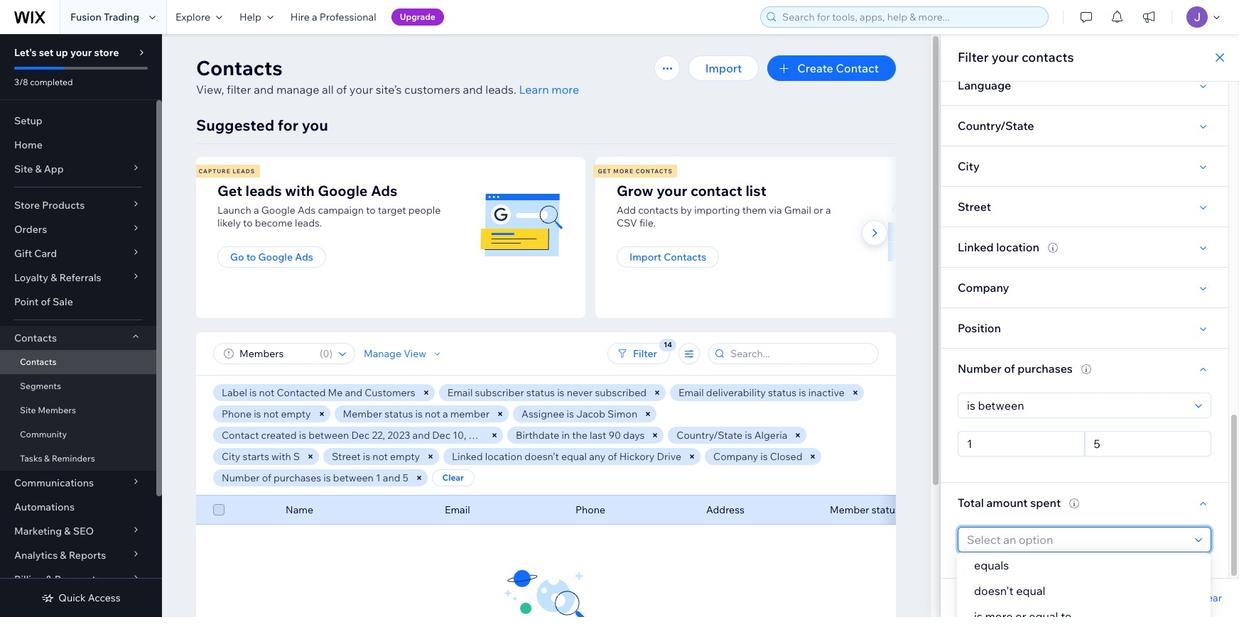Task type: describe. For each thing, give the bounding box(es) containing it.
become
[[255, 217, 293, 230]]

leads. inside "contacts view, filter and manage all of your site's customers and leads. learn more"
[[486, 82, 517, 97]]

street for street is not empty
[[332, 451, 361, 463]]

tasks & reminders link
[[0, 447, 156, 471]]

target
[[378, 204, 406, 217]]

create contact
[[798, 61, 879, 75]]

1 horizontal spatial contacts
[[1022, 49, 1074, 65]]

& for loyalty
[[51, 272, 57, 284]]

company for company is closed
[[714, 451, 758, 463]]

gift card
[[14, 247, 57, 260]]

city for city starts with s
[[222, 451, 241, 463]]

import for import contacts
[[630, 251, 662, 264]]

total
[[958, 496, 984, 510]]

14 filters applied
[[958, 592, 1038, 605]]

filter your contacts
[[958, 49, 1074, 65]]

never
[[567, 387, 593, 399]]

contacted
[[277, 387, 326, 399]]

address
[[706, 504, 745, 517]]

site & app
[[14, 163, 64, 176]]

1 select an option field from the top
[[963, 394, 1191, 418]]

(
[[320, 348, 323, 360]]

community
[[20, 429, 67, 440]]

number of purchases
[[958, 362, 1073, 376]]

up
[[56, 46, 68, 59]]

community link
[[0, 423, 156, 447]]

member status
[[830, 504, 900, 517]]

is left 1
[[324, 472, 331, 485]]

& for billing
[[46, 574, 52, 586]]

and down member status is not a member
[[413, 429, 430, 442]]

members
[[38, 405, 76, 416]]

a right hire
[[312, 11, 317, 23]]

of for number of purchases
[[1004, 362, 1015, 376]]

is down contact created is between dec 22, 2023 and dec 10, 2023 on the left of the page
[[363, 451, 370, 463]]

country/state for country/state is algeria
[[677, 429, 743, 442]]

drive
[[657, 451, 682, 463]]

of inside "contacts view, filter and manage all of your site's customers and leads. learn more"
[[336, 82, 347, 97]]

linked for linked location
[[958, 240, 994, 254]]

label
[[222, 387, 247, 399]]

& for tasks
[[44, 453, 50, 464]]

grow
[[617, 182, 654, 200]]

gmail
[[785, 204, 812, 217]]

and right filter
[[254, 82, 274, 97]]

contacts up segments
[[20, 357, 56, 367]]

email for email deliverability status is inactive
[[679, 387, 704, 399]]

trading
[[104, 11, 139, 23]]

is down customers
[[415, 408, 423, 421]]

more
[[614, 168, 634, 175]]

site for site & app
[[14, 163, 33, 176]]

is up s
[[299, 429, 306, 442]]

1 vertical spatial between
[[333, 472, 374, 485]]

fusion trading
[[70, 11, 139, 23]]

From number field
[[963, 432, 1080, 456]]

campaign
[[318, 204, 364, 217]]

doesn't equal
[[974, 584, 1046, 598]]

contact
[[691, 182, 743, 200]]

is up starts
[[254, 408, 261, 421]]

import for import
[[706, 61, 742, 75]]

inactive
[[809, 387, 845, 399]]

is right 'label'
[[250, 387, 257, 399]]

get
[[217, 182, 242, 200]]

hire a professional link
[[282, 0, 385, 34]]

hire
[[291, 11, 310, 23]]

90
[[609, 429, 621, 442]]

Search for tools, apps, help & more... field
[[778, 7, 1044, 27]]

upgrade
[[400, 11, 436, 22]]

customers
[[404, 82, 460, 97]]

sidebar element
[[0, 34, 162, 618]]

customers
[[365, 387, 416, 399]]

assignee is jacob simon
[[522, 408, 638, 421]]

starts
[[243, 451, 269, 463]]

empty for street is not empty
[[390, 451, 420, 463]]

filter button
[[608, 343, 670, 365]]

contacts inside grow your contact list add contacts by importing them via gmail or a csv file.
[[638, 204, 679, 217]]

1
[[376, 472, 381, 485]]

me
[[328, 387, 343, 399]]

closed
[[770, 451, 803, 463]]

orders button
[[0, 217, 156, 242]]

city starts with s
[[222, 451, 300, 463]]

phone for phone is not empty
[[222, 408, 252, 421]]

linked location
[[958, 240, 1040, 254]]

is left algeria
[[745, 429, 752, 442]]

for
[[278, 116, 299, 134]]

member for member status
[[830, 504, 870, 517]]

importing
[[694, 204, 740, 217]]

company for company
[[958, 281, 1010, 295]]

marketing & seo
[[14, 525, 94, 538]]

Unsaved view field
[[235, 344, 316, 364]]

list containing get leads with google ads
[[194, 157, 991, 318]]

segments
[[20, 381, 61, 392]]

to inside button
[[246, 251, 256, 264]]

2 select an option field from the top
[[963, 528, 1191, 552]]

your up language
[[992, 49, 1019, 65]]

contact created is between dec 22, 2023 and dec 10, 2023
[[222, 429, 492, 442]]

purchases for number of purchases is between 1 and 5
[[274, 472, 321, 485]]

is left closed
[[761, 451, 768, 463]]

import button
[[689, 55, 759, 81]]

suggested
[[196, 116, 274, 134]]

filter for filter your contacts
[[958, 49, 989, 65]]

gift card button
[[0, 242, 156, 266]]

access
[[88, 592, 121, 605]]

1 2023 from the left
[[387, 429, 410, 442]]

setup
[[14, 114, 42, 127]]

0 horizontal spatial clear button
[[432, 470, 475, 487]]

reminders
[[52, 453, 95, 464]]

with for google
[[285, 182, 315, 200]]

subscriber
[[475, 387, 524, 399]]

get leads with google ads launch a google ads campaign to target people likely to become leads.
[[217, 182, 441, 230]]

your inside grow your contact list add contacts by importing them via gmail or a csv file.
[[657, 182, 688, 200]]

email subscriber status is never subscribed
[[448, 387, 647, 399]]

point
[[14, 296, 39, 308]]

empty for phone is not empty
[[281, 408, 311, 421]]

list
[[746, 182, 767, 200]]

contacts inside popup button
[[14, 332, 57, 345]]

capture
[[199, 168, 231, 175]]

go
[[230, 251, 244, 264]]

1 horizontal spatial clear button
[[1198, 592, 1222, 605]]

of for number of purchases is between 1 and 5
[[262, 472, 271, 485]]

created
[[261, 429, 297, 442]]

gift
[[14, 247, 32, 260]]

linked for linked location doesn't equal any of hickory drive
[[452, 451, 483, 463]]

people
[[408, 204, 441, 217]]

of for point of sale
[[41, 296, 50, 308]]

is left the inactive
[[799, 387, 806, 399]]

leads
[[246, 182, 282, 200]]

automations
[[14, 501, 75, 514]]

manage view button
[[364, 348, 444, 360]]



Task type: vqa. For each thing, say whether or not it's contained in the screenshot.
The In within ALERTS GET AN EMAIL ALERT WHEN THERE'S A SIGNIFICANT CHANGE IN KEY STATS, OR CREATE YOUR OWN CUSTOM ALERT.
no



Task type: locate. For each thing, give the bounding box(es) containing it.
birthdate
[[516, 429, 560, 442]]

not for phone is not empty
[[263, 408, 279, 421]]

explore
[[176, 11, 210, 23]]

list box
[[957, 553, 1211, 618]]

is left never
[[557, 387, 565, 399]]

site's
[[376, 82, 402, 97]]

0 vertical spatial clear button
[[432, 470, 475, 487]]

of inside sidebar element
[[41, 296, 50, 308]]

number
[[958, 362, 1002, 376], [222, 472, 260, 485]]

completed
[[30, 77, 73, 87]]

not up phone is not empty
[[259, 387, 275, 399]]

a right or
[[826, 204, 831, 217]]

site inside dropdown button
[[14, 163, 33, 176]]

1 horizontal spatial 2023
[[469, 429, 492, 442]]

between
[[309, 429, 349, 442], [333, 472, 374, 485]]

contacts down by
[[664, 251, 707, 264]]

3/8
[[14, 77, 28, 87]]

select an option field down spent
[[963, 528, 1191, 552]]

0 vertical spatial leads.
[[486, 82, 517, 97]]

dec left 10,
[[432, 429, 451, 442]]

assignee
[[522, 408, 565, 421]]

1 horizontal spatial dec
[[432, 429, 451, 442]]

& inside billing & payments popup button
[[46, 574, 52, 586]]

to
[[366, 204, 376, 217], [243, 217, 253, 230], [246, 251, 256, 264]]

0 vertical spatial linked
[[958, 240, 994, 254]]

contacts up filter
[[196, 55, 283, 80]]

linked
[[958, 240, 994, 254], [452, 451, 483, 463]]

phone for phone
[[576, 504, 606, 517]]

contact right create
[[836, 61, 879, 75]]

quick access
[[59, 592, 121, 605]]

& inside tasks & reminders link
[[44, 453, 50, 464]]

is
[[250, 387, 257, 399], [557, 387, 565, 399], [799, 387, 806, 399], [254, 408, 261, 421], [415, 408, 423, 421], [567, 408, 574, 421], [299, 429, 306, 442], [745, 429, 752, 442], [363, 451, 370, 463], [761, 451, 768, 463], [324, 472, 331, 485]]

0 vertical spatial between
[[309, 429, 349, 442]]

and
[[254, 82, 274, 97], [463, 82, 483, 97], [345, 387, 363, 399], [413, 429, 430, 442], [383, 472, 401, 485]]

1 horizontal spatial contact
[[836, 61, 879, 75]]

0 vertical spatial location
[[997, 240, 1040, 254]]

&
[[35, 163, 42, 176], [51, 272, 57, 284], [44, 453, 50, 464], [64, 525, 71, 538], [60, 549, 66, 562], [46, 574, 52, 586]]

0 vertical spatial empty
[[281, 408, 311, 421]]

member for member status is not a member
[[343, 408, 382, 421]]

equals
[[974, 559, 1009, 573]]

billing & payments
[[14, 574, 101, 586]]

jacob
[[576, 408, 606, 421]]

hickory
[[620, 451, 655, 463]]

clear for the left clear "button"
[[442, 473, 464, 483]]

1 horizontal spatial linked
[[958, 240, 994, 254]]

1 vertical spatial purchases
[[274, 472, 321, 485]]

0 horizontal spatial dec
[[351, 429, 370, 442]]

clear for rightmost clear "button"
[[1198, 592, 1222, 605]]

city for city
[[958, 159, 980, 173]]

not for label is not contacted me and customers
[[259, 387, 275, 399]]

& for site
[[35, 163, 42, 176]]

filter up language
[[958, 49, 989, 65]]

& inside the site & app dropdown button
[[35, 163, 42, 176]]

to right likely
[[243, 217, 253, 230]]

fusion
[[70, 11, 102, 23]]

country/state up drive
[[677, 429, 743, 442]]

1 horizontal spatial equal
[[1017, 584, 1046, 598]]

1 horizontal spatial city
[[958, 159, 980, 173]]

phone down "any"
[[576, 504, 606, 517]]

1 vertical spatial clear button
[[1198, 592, 1222, 605]]

& right loyalty
[[51, 272, 57, 284]]

list box containing equals
[[957, 553, 1211, 618]]

clear inside "button"
[[442, 473, 464, 483]]

view
[[404, 348, 427, 360]]

import
[[706, 61, 742, 75], [630, 251, 662, 264]]

0 vertical spatial phone
[[222, 408, 252, 421]]

0 horizontal spatial empty
[[281, 408, 311, 421]]

is left jacob
[[567, 408, 574, 421]]

last
[[590, 429, 606, 442]]

with for s
[[271, 451, 291, 463]]

0 horizontal spatial linked
[[452, 451, 483, 463]]

sale
[[53, 296, 73, 308]]

add
[[617, 204, 636, 217]]

1 horizontal spatial company
[[958, 281, 1010, 295]]

your right the up
[[70, 46, 92, 59]]

5
[[403, 472, 408, 485]]

tasks
[[20, 453, 42, 464]]

1 horizontal spatial country/state
[[958, 119, 1035, 133]]

1 vertical spatial with
[[271, 451, 291, 463]]

0 vertical spatial member
[[343, 408, 382, 421]]

0 vertical spatial city
[[958, 159, 980, 173]]

ads inside button
[[295, 251, 313, 264]]

street for street
[[958, 200, 991, 214]]

0 vertical spatial google
[[318, 182, 368, 200]]

0 horizontal spatial import
[[630, 251, 662, 264]]

with right "leads" on the top left
[[285, 182, 315, 200]]

empty down contacted
[[281, 408, 311, 421]]

google down the become
[[258, 251, 293, 264]]

1 vertical spatial company
[[714, 451, 758, 463]]

1 horizontal spatial leads.
[[486, 82, 517, 97]]

all
[[322, 82, 334, 97]]

2023 right 22,
[[387, 429, 410, 442]]

not down 22,
[[373, 451, 388, 463]]

1 vertical spatial clear
[[1198, 592, 1222, 605]]

marketing
[[14, 525, 62, 538]]

location for linked location
[[997, 240, 1040, 254]]

phone down 'label'
[[222, 408, 252, 421]]

1 vertical spatial member
[[830, 504, 870, 517]]

create
[[798, 61, 834, 75]]

days
[[623, 429, 645, 442]]

0 horizontal spatial contacts
[[638, 204, 679, 217]]

google inside button
[[258, 251, 293, 264]]

0 horizontal spatial city
[[222, 451, 241, 463]]

0 horizontal spatial location
[[485, 451, 523, 463]]

a inside get leads with google ads launch a google ads campaign to target people likely to become leads.
[[254, 204, 259, 217]]

purchases for number of purchases
[[1018, 362, 1073, 376]]

any
[[589, 451, 606, 463]]

2 vertical spatial ads
[[295, 251, 313, 264]]

number down the position at bottom right
[[958, 362, 1002, 376]]

0 horizontal spatial equal
[[561, 451, 587, 463]]

leads. inside get leads with google ads launch a google ads campaign to target people likely to become leads.
[[295, 217, 322, 230]]

0 horizontal spatial street
[[332, 451, 361, 463]]

filter for filter
[[633, 348, 657, 360]]

select an option field up 'from' number field
[[963, 394, 1191, 418]]

0 vertical spatial purchases
[[1018, 362, 1073, 376]]

billing & payments button
[[0, 568, 156, 592]]

country/state down language
[[958, 119, 1035, 133]]

filters
[[972, 592, 1000, 605]]

a inside grow your contact list add contacts by importing them via gmail or a csv file.
[[826, 204, 831, 217]]

0 horizontal spatial company
[[714, 451, 758, 463]]

ads up target
[[371, 182, 398, 200]]

2023 right 10,
[[469, 429, 492, 442]]

communications
[[14, 477, 94, 490]]

store
[[94, 46, 119, 59]]

number for number of purchases is between 1 and 5
[[222, 472, 260, 485]]

let's set up your store
[[14, 46, 119, 59]]

1 horizontal spatial import
[[706, 61, 742, 75]]

street down contact created is between dec 22, 2023 and dec 10, 2023 on the left of the page
[[332, 451, 361, 463]]

home
[[14, 139, 42, 151]]

0 vertical spatial filter
[[958, 49, 989, 65]]

hire a professional
[[291, 11, 376, 23]]

1 vertical spatial city
[[222, 451, 241, 463]]

0 vertical spatial country/state
[[958, 119, 1035, 133]]

app
[[44, 163, 64, 176]]

get
[[598, 168, 612, 175]]

3/8 completed
[[14, 77, 73, 87]]

manage
[[276, 82, 319, 97]]

point of sale
[[14, 296, 73, 308]]

0 vertical spatial ads
[[371, 182, 398, 200]]

contacts
[[636, 168, 673, 175]]

them
[[742, 204, 767, 217]]

leads. right the become
[[295, 217, 322, 230]]

street up linked location at right top
[[958, 200, 991, 214]]

& for analytics
[[60, 549, 66, 562]]

professional
[[320, 11, 376, 23]]

equal inside list box
[[1017, 584, 1046, 598]]

more
[[552, 82, 579, 97]]

Search... field
[[726, 344, 874, 364]]

purchases
[[1018, 362, 1073, 376], [274, 472, 321, 485]]

0 vertical spatial contacts
[[1022, 49, 1074, 65]]

& left seo
[[64, 525, 71, 538]]

and right customers at the left top of the page
[[463, 82, 483, 97]]

1 vertical spatial number
[[222, 472, 260, 485]]

list
[[194, 157, 991, 318]]

ads down get leads with google ads launch a google ads campaign to target people likely to become leads.
[[295, 251, 313, 264]]

contact
[[836, 61, 879, 75], [222, 429, 259, 442]]

1 horizontal spatial member
[[830, 504, 870, 517]]

google up campaign
[[318, 182, 368, 200]]

site down segments
[[20, 405, 36, 416]]

1 vertical spatial phone
[[576, 504, 606, 517]]

a down "leads" on the top left
[[254, 204, 259, 217]]

likely
[[217, 217, 241, 230]]

& left reports
[[60, 549, 66, 562]]

site for site members
[[20, 405, 36, 416]]

None checkbox
[[213, 502, 225, 519]]

your up by
[[657, 182, 688, 200]]

0 horizontal spatial purchases
[[274, 472, 321, 485]]

setup link
[[0, 109, 156, 133]]

street is not empty
[[332, 451, 420, 463]]

2 dec from the left
[[432, 429, 451, 442]]

leads. left learn at the left top of the page
[[486, 82, 517, 97]]

company is closed
[[714, 451, 803, 463]]

contacts inside "contacts view, filter and manage all of your site's customers and leads. learn more"
[[196, 55, 283, 80]]

1 horizontal spatial purchases
[[1018, 362, 1073, 376]]

1 vertical spatial select an option field
[[963, 528, 1191, 552]]

filter inside filter button
[[633, 348, 657, 360]]

s
[[293, 451, 300, 463]]

0 vertical spatial contact
[[836, 61, 879, 75]]

not for street is not empty
[[373, 451, 388, 463]]

country/state for country/state
[[958, 119, 1035, 133]]

22,
[[372, 429, 385, 442]]

google down "leads" on the top left
[[261, 204, 296, 217]]

birthdate in the last 90 days
[[516, 429, 645, 442]]

0 vertical spatial with
[[285, 182, 315, 200]]

0 vertical spatial select an option field
[[963, 394, 1191, 418]]

help
[[239, 11, 261, 23]]

go to google ads
[[230, 251, 313, 264]]

a
[[312, 11, 317, 23], [254, 204, 259, 217], [826, 204, 831, 217], [443, 408, 448, 421]]

1 vertical spatial country/state
[[677, 429, 743, 442]]

site down home
[[14, 163, 33, 176]]

Select an option field
[[963, 394, 1191, 418], [963, 528, 1191, 552]]

0 horizontal spatial member
[[343, 408, 382, 421]]

1 vertical spatial contact
[[222, 429, 259, 442]]

0 vertical spatial site
[[14, 163, 33, 176]]

not left member
[[425, 408, 440, 421]]

your inside "contacts view, filter and manage all of your site's customers and leads. learn more"
[[350, 82, 373, 97]]

1 vertical spatial ads
[[298, 204, 316, 217]]

filter up the subscribed
[[633, 348, 657, 360]]

to right the go
[[246, 251, 256, 264]]

1 horizontal spatial number
[[958, 362, 1002, 376]]

position
[[958, 321, 1002, 335]]

contacts button
[[0, 326, 156, 350]]

1 vertical spatial filter
[[633, 348, 657, 360]]

not up created
[[263, 408, 279, 421]]

0 horizontal spatial phone
[[222, 408, 252, 421]]

billing
[[14, 574, 43, 586]]

& right billing
[[46, 574, 52, 586]]

0 horizontal spatial 2023
[[387, 429, 410, 442]]

0
[[323, 348, 329, 360]]

equal down the
[[561, 451, 587, 463]]

0 horizontal spatial clear
[[442, 473, 464, 483]]

1 vertical spatial linked
[[452, 451, 483, 463]]

or
[[814, 204, 824, 217]]

& for marketing
[[64, 525, 71, 538]]

to left target
[[366, 204, 376, 217]]

& inside marketing & seo dropdown button
[[64, 525, 71, 538]]

number for number of purchases
[[958, 362, 1002, 376]]

a left member
[[443, 408, 448, 421]]

status
[[527, 387, 555, 399], [768, 387, 797, 399], [385, 408, 413, 421], [872, 504, 900, 517]]

1 horizontal spatial filter
[[958, 49, 989, 65]]

contact inside button
[[836, 61, 879, 75]]

empty up 5
[[390, 451, 420, 463]]

contacts inside button
[[664, 251, 707, 264]]

1 vertical spatial site
[[20, 405, 36, 416]]

and right me
[[345, 387, 363, 399]]

your left site's
[[350, 82, 373, 97]]

1 dec from the left
[[351, 429, 370, 442]]

1 vertical spatial import
[[630, 251, 662, 264]]

member
[[343, 408, 382, 421], [830, 504, 870, 517]]

1 horizontal spatial clear
[[1198, 592, 1222, 605]]

clear button
[[432, 470, 475, 487], [1198, 592, 1222, 605]]

amount
[[987, 496, 1028, 510]]

contact up starts
[[222, 429, 259, 442]]

0 horizontal spatial leads.
[[295, 217, 322, 230]]

payments
[[54, 574, 101, 586]]

2 2023 from the left
[[469, 429, 492, 442]]

set
[[39, 46, 54, 59]]

total amount spent
[[958, 496, 1061, 510]]

upgrade button
[[391, 9, 444, 26]]

1 vertical spatial equal
[[1017, 584, 1046, 598]]

ads left campaign
[[298, 204, 316, 217]]

your inside sidebar element
[[70, 46, 92, 59]]

email for email subscriber status is never subscribed
[[448, 387, 473, 399]]

with inside get leads with google ads launch a google ads campaign to target people likely to become leads.
[[285, 182, 315, 200]]

in
[[562, 429, 570, 442]]

0 vertical spatial street
[[958, 200, 991, 214]]

1 vertical spatial leads.
[[295, 217, 322, 230]]

2023
[[387, 429, 410, 442], [469, 429, 492, 442]]

contacts down the point of sale at the left
[[14, 332, 57, 345]]

& right tasks
[[44, 453, 50, 464]]

0 horizontal spatial filter
[[633, 348, 657, 360]]

city
[[958, 159, 980, 173], [222, 451, 241, 463]]

with left s
[[271, 451, 291, 463]]

0 vertical spatial number
[[958, 362, 1002, 376]]

quick access button
[[41, 592, 121, 605]]

help button
[[231, 0, 282, 34]]

location for linked location doesn't equal any of hickory drive
[[485, 451, 523, 463]]

0 horizontal spatial contact
[[222, 429, 259, 442]]

doesn't
[[974, 584, 1014, 598]]

you
[[302, 116, 328, 134]]

1 horizontal spatial phone
[[576, 504, 606, 517]]

To number field
[[1090, 432, 1207, 456]]

& inside 'analytics & reports' popup button
[[60, 549, 66, 562]]

phone is not empty
[[222, 408, 311, 421]]

number down starts
[[222, 472, 260, 485]]

0 vertical spatial equal
[[561, 451, 587, 463]]

empty
[[281, 408, 311, 421], [390, 451, 420, 463]]

0 vertical spatial import
[[706, 61, 742, 75]]

1 vertical spatial google
[[261, 204, 296, 217]]

1 horizontal spatial empty
[[390, 451, 420, 463]]

grow your contact list add contacts by importing them via gmail or a csv file.
[[617, 182, 831, 230]]

company up the position at bottom right
[[958, 281, 1010, 295]]

& left app
[[35, 163, 42, 176]]

1 vertical spatial contacts
[[638, 204, 679, 217]]

let's
[[14, 46, 37, 59]]

0 vertical spatial company
[[958, 281, 1010, 295]]

company down country/state is algeria on the bottom right of the page
[[714, 451, 758, 463]]

0 vertical spatial clear
[[442, 473, 464, 483]]

equal right "doesn't"
[[1017, 584, 1046, 598]]

1 vertical spatial street
[[332, 451, 361, 463]]

1 horizontal spatial location
[[997, 240, 1040, 254]]

0 horizontal spatial number
[[222, 472, 260, 485]]

1 vertical spatial empty
[[390, 451, 420, 463]]

create contact button
[[768, 55, 896, 81]]

0 horizontal spatial country/state
[[677, 429, 743, 442]]

and right 1
[[383, 472, 401, 485]]

2 vertical spatial google
[[258, 251, 293, 264]]

contacts view, filter and manage all of your site's customers and leads. learn more
[[196, 55, 579, 97]]

1 horizontal spatial street
[[958, 200, 991, 214]]

between left 1
[[333, 472, 374, 485]]

& inside loyalty & referrals popup button
[[51, 272, 57, 284]]

number of purchases is between 1 and 5
[[222, 472, 408, 485]]

between down me
[[309, 429, 349, 442]]

dec left 22,
[[351, 429, 370, 442]]

1 vertical spatial location
[[485, 451, 523, 463]]

leads
[[233, 168, 255, 175]]



